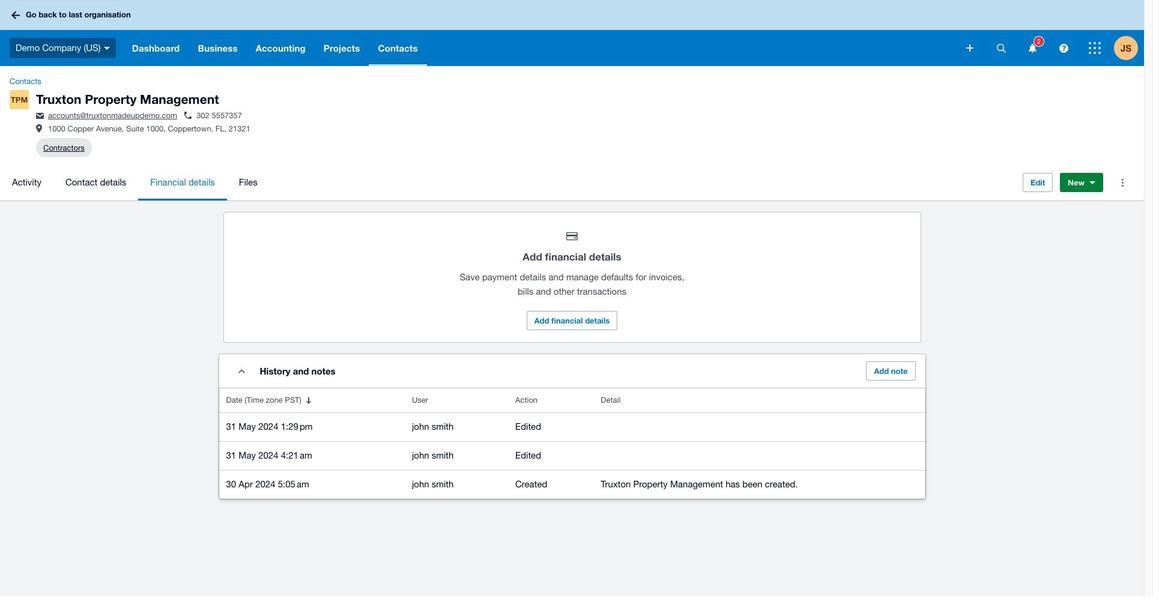 Task type: vqa. For each thing, say whether or not it's contained in the screenshot.
the rightmost svg image
yes



Task type: locate. For each thing, give the bounding box(es) containing it.
banner
[[0, 0, 1145, 66]]

menu
[[0, 165, 1014, 201]]

svg image
[[11, 11, 20, 19], [1089, 42, 1101, 54], [1029, 44, 1037, 53], [104, 47, 110, 50]]

heading
[[452, 249, 693, 266]]

actions menu image
[[1111, 171, 1135, 195]]

svg image
[[997, 44, 1006, 53], [1060, 44, 1069, 53], [967, 44, 974, 52]]

1 horizontal spatial svg image
[[997, 44, 1006, 53]]



Task type: describe. For each thing, give the bounding box(es) containing it.
2 horizontal spatial svg image
[[1060, 44, 1069, 53]]

toggle image
[[239, 369, 245, 374]]

0 horizontal spatial svg image
[[967, 44, 974, 52]]

list of history for this document element
[[219, 389, 926, 499]]



